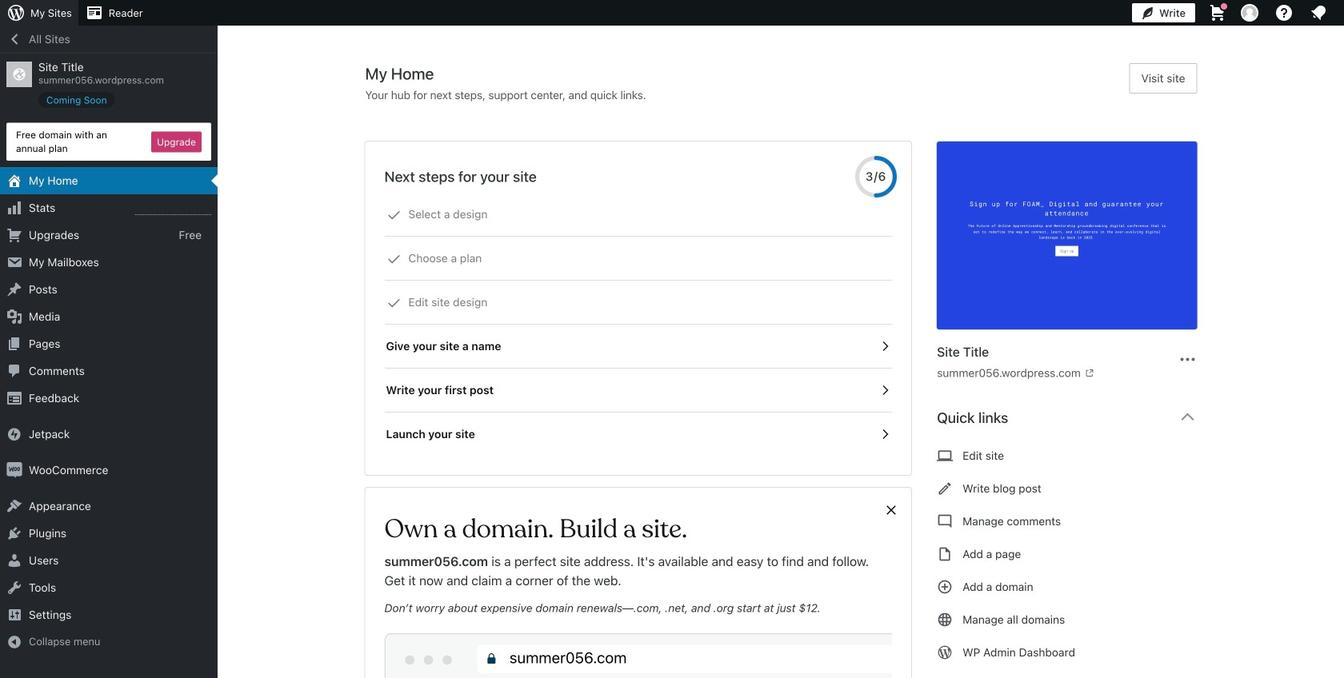 Task type: describe. For each thing, give the bounding box(es) containing it.
edit image
[[937, 479, 953, 498]]

task enabled image
[[878, 427, 892, 442]]

my shopping cart image
[[1208, 3, 1227, 22]]

1 task enabled image from the top
[[878, 339, 892, 354]]

mode_comment image
[[937, 512, 953, 531]]

insert_drive_file image
[[937, 545, 953, 564]]

2 task complete image from the top
[[387, 252, 401, 266]]

1 img image from the top
[[6, 426, 22, 443]]



Task type: vqa. For each thing, say whether or not it's contained in the screenshot.
My Profile image
yes



Task type: locate. For each thing, give the bounding box(es) containing it.
0 vertical spatial task complete image
[[387, 208, 401, 222]]

more options for site site title image
[[1178, 350, 1197, 369]]

laptop image
[[937, 446, 953, 466]]

launchpad checklist element
[[384, 193, 892, 456]]

img image
[[6, 426, 22, 443], [6, 463, 22, 479]]

progress bar
[[855, 156, 897, 198]]

my profile image
[[1241, 4, 1258, 22]]

0 vertical spatial task enabled image
[[878, 339, 892, 354]]

1 vertical spatial img image
[[6, 463, 22, 479]]

manage your notifications image
[[1309, 3, 1328, 22]]

1 task complete image from the top
[[387, 208, 401, 222]]

0 vertical spatial img image
[[6, 426, 22, 443]]

dismiss domain name promotion image
[[884, 501, 899, 520]]

1 vertical spatial task complete image
[[387, 252, 401, 266]]

highest hourly views 0 image
[[135, 205, 211, 215]]

3 task complete image from the top
[[387, 296, 401, 310]]

help image
[[1274, 3, 1294, 22]]

task enabled image
[[878, 339, 892, 354], [878, 383, 892, 398]]

2 task enabled image from the top
[[878, 383, 892, 398]]

1 vertical spatial task enabled image
[[878, 383, 892, 398]]

main content
[[365, 63, 1210, 678]]

task complete image
[[387, 208, 401, 222], [387, 252, 401, 266], [387, 296, 401, 310]]

2 vertical spatial task complete image
[[387, 296, 401, 310]]

2 img image from the top
[[6, 463, 22, 479]]



